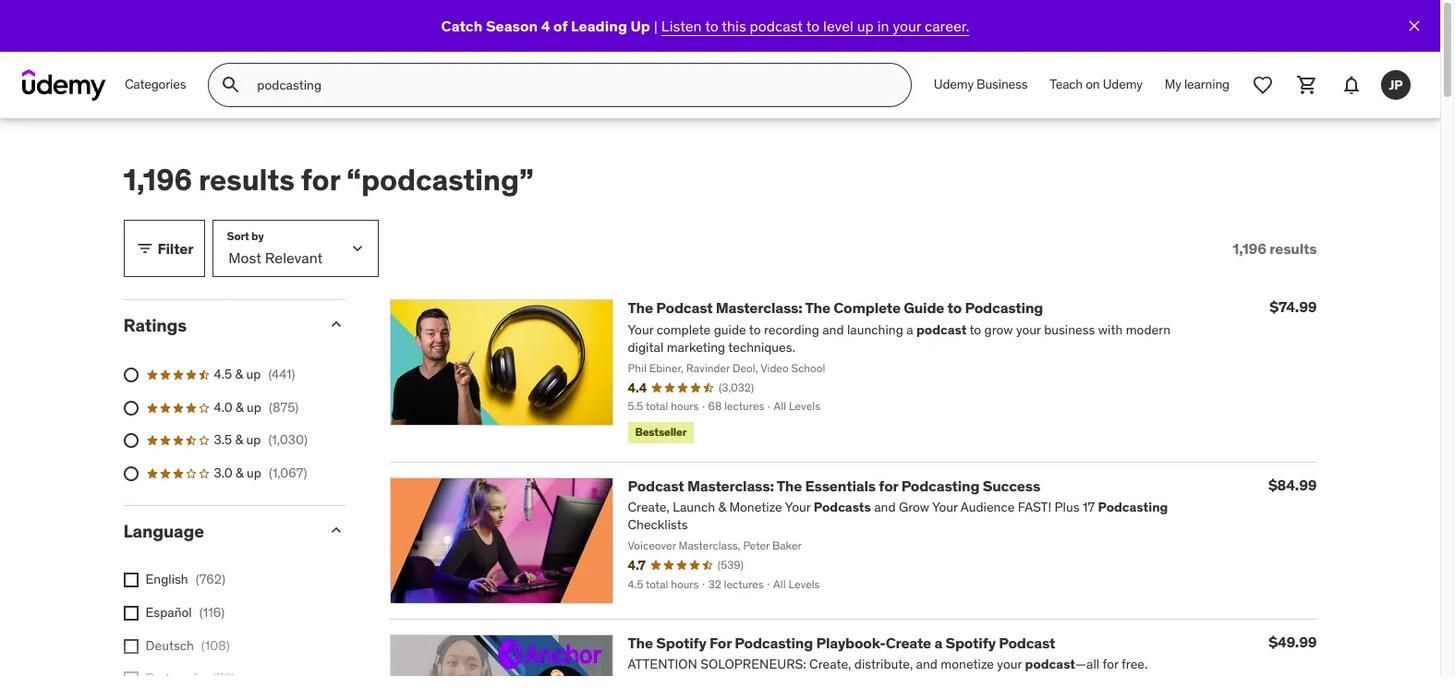 Task type: describe. For each thing, give the bounding box(es) containing it.
the spotify for podcasting playbook-create a spotify podcast link
[[628, 634, 1056, 652]]

1,196 for 1,196 results
[[1233, 239, 1267, 258]]

udemy business
[[934, 76, 1028, 93]]

$49.99
[[1269, 633, 1317, 651]]

4
[[541, 16, 550, 35]]

on
[[1086, 76, 1100, 93]]

filter button
[[123, 220, 205, 278]]

4.0
[[214, 399, 233, 416]]

(875)
[[269, 399, 299, 416]]

0 vertical spatial for
[[301, 161, 340, 199]]

results for 1,196 results
[[1270, 239, 1317, 258]]

create
[[886, 634, 932, 652]]

jp
[[1389, 76, 1403, 93]]

1,196 results
[[1233, 239, 1317, 258]]

español (116)
[[146, 604, 225, 621]]

up for (1,067)
[[247, 465, 261, 481]]

for
[[710, 634, 732, 652]]

filter
[[158, 239, 193, 258]]

learning
[[1185, 76, 1230, 93]]

(1,067)
[[269, 465, 307, 481]]

(441)
[[268, 366, 295, 383]]

(108)
[[201, 637, 230, 654]]

categories
[[125, 76, 186, 93]]

catch
[[441, 16, 483, 35]]

this
[[722, 16, 746, 35]]

in
[[878, 16, 890, 35]]

Search for anything text field
[[254, 69, 889, 101]]

1 spotify from the left
[[656, 634, 707, 652]]

small image inside the filter button
[[135, 240, 154, 258]]

2 udemy from the left
[[1103, 76, 1143, 93]]

close image
[[1406, 17, 1424, 35]]

teach
[[1050, 76, 1083, 93]]

3.5
[[214, 432, 232, 449]]

teach on udemy
[[1050, 76, 1143, 93]]

my
[[1165, 76, 1182, 93]]

podcast masterclass: the essentials for podcasting success link
[[628, 476, 1041, 495]]

career.
[[925, 16, 970, 35]]

listen to this podcast to level up in your career. link
[[662, 16, 970, 35]]

up
[[631, 16, 650, 35]]

español
[[146, 604, 192, 621]]

up left in
[[857, 16, 874, 35]]

(116)
[[199, 604, 225, 621]]

essentials
[[805, 476, 876, 495]]

2 xsmall image from the top
[[123, 672, 138, 676]]

wishlist image
[[1252, 74, 1274, 96]]

1,196 results status
[[1233, 239, 1317, 258]]

a
[[935, 634, 943, 652]]

udemy image
[[22, 69, 106, 101]]

listen
[[662, 16, 702, 35]]

|
[[654, 16, 658, 35]]

xsmall image for deutsch
[[123, 639, 138, 654]]

the spotify for podcasting playbook-create a spotify podcast
[[628, 634, 1056, 652]]

results for 1,196 results for "podcasting"
[[199, 161, 295, 199]]

0 vertical spatial podcast
[[656, 299, 713, 317]]

0 horizontal spatial to
[[705, 16, 719, 35]]

(762)
[[196, 571, 225, 588]]

catch season 4 of leading up | listen to this podcast to level up in your career.
[[441, 16, 970, 35]]

shopping cart with 0 items image
[[1297, 74, 1319, 96]]

xsmall image for español
[[123, 606, 138, 621]]



Task type: vqa. For each thing, say whether or not it's contained in the screenshot.
3.0
yes



Task type: locate. For each thing, give the bounding box(es) containing it.
podcasting left success
[[902, 476, 980, 495]]

leading
[[571, 16, 627, 35]]

submit search image
[[220, 74, 242, 96]]

& right 3.5
[[235, 432, 243, 449]]

0 horizontal spatial for
[[301, 161, 340, 199]]

0 horizontal spatial spotify
[[656, 634, 707, 652]]

small image for language
[[327, 521, 345, 539]]

4.5
[[214, 366, 232, 383]]

$74.99
[[1270, 298, 1317, 316]]

1 horizontal spatial results
[[1270, 239, 1317, 258]]

0 horizontal spatial results
[[199, 161, 295, 199]]

1,196 for 1,196 results for "podcasting"
[[123, 161, 192, 199]]

1 vertical spatial podcast
[[628, 476, 684, 495]]

up left (875) in the bottom left of the page
[[247, 399, 261, 416]]

udemy right on
[[1103, 76, 1143, 93]]

& for 4.0
[[236, 399, 244, 416]]

my learning link
[[1154, 63, 1241, 107]]

0 vertical spatial small image
[[135, 240, 154, 258]]

1 xsmall image from the top
[[123, 606, 138, 621]]

1,196 results for "podcasting"
[[123, 161, 534, 199]]

xsmall image
[[123, 606, 138, 621], [123, 639, 138, 654]]

up for (875)
[[247, 399, 261, 416]]

2 vertical spatial small image
[[327, 521, 345, 539]]

& right 3.0
[[236, 465, 244, 481]]

teach on udemy link
[[1039, 63, 1154, 107]]

up right 3.5
[[246, 432, 261, 449]]

english (762)
[[146, 571, 225, 588]]

up for (441)
[[246, 366, 261, 383]]

4.5 & up (441)
[[214, 366, 295, 383]]

up left (441)
[[246, 366, 261, 383]]

3.0
[[214, 465, 233, 481]]

small image
[[135, 240, 154, 258], [327, 315, 345, 334], [327, 521, 345, 539]]

udemy left business
[[934, 76, 974, 93]]

1,196 inside status
[[1233, 239, 1267, 258]]

business
[[977, 76, 1028, 93]]

up
[[857, 16, 874, 35], [246, 366, 261, 383], [247, 399, 261, 416], [246, 432, 261, 449], [247, 465, 261, 481]]

level
[[823, 16, 854, 35]]

guide
[[904, 299, 945, 317]]

jp link
[[1374, 63, 1419, 107]]

1 horizontal spatial for
[[879, 476, 899, 495]]

0 vertical spatial results
[[199, 161, 295, 199]]

your
[[893, 16, 921, 35]]

podcasting
[[965, 299, 1044, 317], [902, 476, 980, 495], [735, 634, 813, 652]]

for
[[301, 161, 340, 199], [879, 476, 899, 495]]

podcast
[[656, 299, 713, 317], [628, 476, 684, 495], [999, 634, 1056, 652]]

udemy
[[934, 76, 974, 93], [1103, 76, 1143, 93]]

& right 4.0
[[236, 399, 244, 416]]

spotify left for
[[656, 634, 707, 652]]

to
[[705, 16, 719, 35], [806, 16, 820, 35], [948, 299, 962, 317]]

2 vertical spatial podcasting
[[735, 634, 813, 652]]

to left this
[[705, 16, 719, 35]]

to left level
[[806, 16, 820, 35]]

spotify
[[656, 634, 707, 652], [946, 634, 996, 652]]

1 horizontal spatial 1,196
[[1233, 239, 1267, 258]]

1 vertical spatial for
[[879, 476, 899, 495]]

1 vertical spatial podcasting
[[902, 476, 980, 495]]

2 xsmall image from the top
[[123, 639, 138, 654]]

language button
[[123, 520, 312, 542]]

1 vertical spatial 1,196
[[1233, 239, 1267, 258]]

xsmall image left deutsch
[[123, 639, 138, 654]]

$84.99
[[1269, 476, 1317, 494]]

1,196
[[123, 161, 192, 199], [1233, 239, 1267, 258]]

podcasting right for
[[735, 634, 813, 652]]

3.0 & up (1,067)
[[214, 465, 307, 481]]

1 xsmall image from the top
[[123, 573, 138, 588]]

podcast masterclass: the essentials for podcasting success
[[628, 476, 1041, 495]]

season
[[486, 16, 538, 35]]

1 vertical spatial results
[[1270, 239, 1317, 258]]

categories button
[[114, 63, 197, 107]]

playbook-
[[816, 634, 886, 652]]

deutsch (108)
[[146, 637, 230, 654]]

(1,030)
[[268, 432, 308, 449]]

3.5 & up (1,030)
[[214, 432, 308, 449]]

xsmall image left español
[[123, 606, 138, 621]]

0 vertical spatial podcasting
[[965, 299, 1044, 317]]

notifications image
[[1341, 74, 1363, 96]]

1 vertical spatial xsmall image
[[123, 672, 138, 676]]

masterclass:
[[716, 299, 803, 317], [687, 476, 774, 495]]

&
[[235, 366, 243, 383], [236, 399, 244, 416], [235, 432, 243, 449], [236, 465, 244, 481]]

& for 4.5
[[235, 366, 243, 383]]

complete
[[834, 299, 901, 317]]

0 horizontal spatial 1,196
[[123, 161, 192, 199]]

1 vertical spatial xsmall image
[[123, 639, 138, 654]]

the
[[628, 299, 653, 317], [805, 299, 831, 317], [777, 476, 802, 495], [628, 634, 653, 652]]

results inside 1,196 results status
[[1270, 239, 1317, 258]]

ratings
[[123, 315, 187, 337]]

1 horizontal spatial spotify
[[946, 634, 996, 652]]

my learning
[[1165, 76, 1230, 93]]

& for 3.5
[[235, 432, 243, 449]]

2 vertical spatial podcast
[[999, 634, 1056, 652]]

0 vertical spatial 1,196
[[123, 161, 192, 199]]

deutsch
[[146, 637, 194, 654]]

& right 4.5
[[235, 366, 243, 383]]

ratings button
[[123, 315, 312, 337]]

2 horizontal spatial to
[[948, 299, 962, 317]]

success
[[983, 476, 1041, 495]]

udemy business link
[[923, 63, 1039, 107]]

small image for ratings
[[327, 315, 345, 334]]

spotify right a
[[946, 634, 996, 652]]

1 vertical spatial small image
[[327, 315, 345, 334]]

4.0 & up (875)
[[214, 399, 299, 416]]

results
[[199, 161, 295, 199], [1270, 239, 1317, 258]]

podcast
[[750, 16, 803, 35]]

1 horizontal spatial to
[[806, 16, 820, 35]]

1 vertical spatial masterclass:
[[687, 476, 774, 495]]

xsmall image
[[123, 573, 138, 588], [123, 672, 138, 676]]

0 horizontal spatial udemy
[[934, 76, 974, 93]]

the podcast masterclass: the complete guide to podcasting
[[628, 299, 1044, 317]]

to right 'guide' at the top right
[[948, 299, 962, 317]]

the podcast masterclass: the complete guide to podcasting link
[[628, 299, 1044, 317]]

"podcasting"
[[347, 161, 534, 199]]

& for 3.0
[[236, 465, 244, 481]]

podcasting right 'guide' at the top right
[[965, 299, 1044, 317]]

up right 3.0
[[247, 465, 261, 481]]

language
[[123, 520, 204, 542]]

0 vertical spatial xsmall image
[[123, 606, 138, 621]]

2 spotify from the left
[[946, 634, 996, 652]]

1 udemy from the left
[[934, 76, 974, 93]]

of
[[554, 16, 568, 35]]

0 vertical spatial xsmall image
[[123, 573, 138, 588]]

english
[[146, 571, 188, 588]]

0 vertical spatial masterclass:
[[716, 299, 803, 317]]

up for (1,030)
[[246, 432, 261, 449]]

1 horizontal spatial udemy
[[1103, 76, 1143, 93]]



